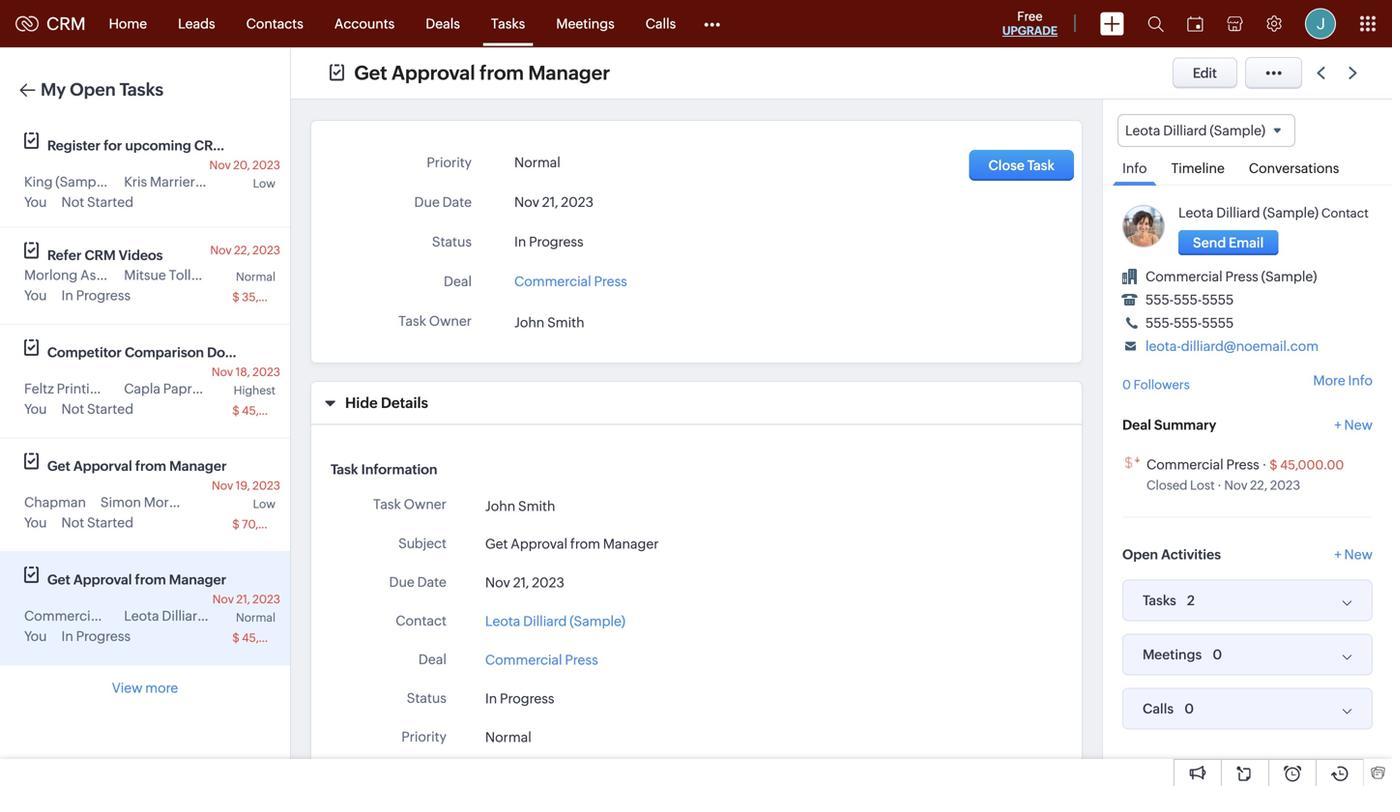 Task type: vqa. For each thing, say whether or not it's contained in the screenshot.
topmost 'Started'
yes



Task type: describe. For each thing, give the bounding box(es) containing it.
1 vertical spatial priority
[[402, 729, 447, 745]]

videos
[[119, 248, 163, 263]]

task down task information
[[373, 497, 401, 512]]

Leota Dilliard (Sample) field
[[1118, 114, 1296, 147]]

2 5555 from the top
[[1202, 315, 1234, 331]]

commercial press for the bottom commercial press "link"
[[485, 652, 598, 668]]

not for printing
[[61, 401, 84, 417]]

free
[[1018, 9, 1043, 24]]

deals link
[[410, 0, 476, 47]]

you for commercial press
[[24, 629, 47, 644]]

press for the bottom commercial press "link"
[[565, 652, 598, 668]]

leads link
[[163, 0, 231, 47]]

capla
[[124, 381, 161, 397]]

0 vertical spatial due date
[[414, 194, 472, 210]]

upcoming
[[125, 138, 191, 153]]

free upgrade
[[1003, 9, 1058, 37]]

2023 inside get approval from manager nov 21, 2023
[[253, 593, 280, 606]]

45,000.00 for capla paprocki (sample)
[[242, 404, 301, 417]]

lost
[[1191, 478, 1215, 493]]

simon morasca (sample)
[[101, 495, 256, 510]]

refer crm videos
[[47, 248, 163, 263]]

mitsue tollner (sample)
[[124, 267, 270, 283]]

leota dilliard (sample) contact
[[1179, 205, 1369, 221]]

simon
[[101, 495, 141, 510]]

1 vertical spatial info
[[1349, 373, 1373, 388]]

profile image
[[1306, 8, 1337, 39]]

nov inside the get apporval from manager nov 19, 2023
[[212, 479, 233, 492]]

tollner
[[169, 267, 212, 283]]

task left information
[[331, 462, 358, 477]]

2
[[1187, 593, 1195, 609]]

contact inside leota dilliard (sample) contact
[[1322, 206, 1369, 221]]

competitor comparison document nov 18, 2023
[[47, 345, 280, 379]]

close task
[[989, 158, 1055, 173]]

contacts
[[246, 16, 304, 31]]

$ 70,000.00
[[232, 518, 300, 531]]

search element
[[1136, 0, 1176, 47]]

not started for (sample)
[[61, 194, 134, 210]]

timeline
[[1172, 161, 1225, 176]]

1 horizontal spatial leota dilliard (sample)
[[485, 613, 626, 629]]

nov inside register for upcoming crm webinars nov 20, 2023
[[209, 159, 231, 172]]

conversations
[[1249, 161, 1340, 176]]

0 horizontal spatial 0
[[1123, 378, 1131, 392]]

2023 inside commercial press · $ 45,000.00 closed lost · nov 22, 2023
[[1271, 478, 1301, 493]]

0 horizontal spatial meetings
[[556, 16, 615, 31]]

2 vertical spatial crm
[[85, 248, 116, 263]]

chapman
[[24, 495, 86, 510]]

webinars
[[228, 138, 289, 153]]

1 vertical spatial task owner
[[373, 497, 447, 512]]

1 vertical spatial due
[[389, 574, 415, 590]]

hide details
[[345, 395, 428, 412]]

not for (sample)
[[61, 194, 84, 210]]

you for morlong associates
[[24, 288, 47, 303]]

from inside the get apporval from manager nov 19, 2023
[[135, 458, 166, 474]]

hide details link
[[340, 395, 428, 412]]

competitor
[[47, 345, 122, 360]]

1 vertical spatial status
[[407, 690, 447, 706]]

22, inside commercial press · $ 45,000.00 closed lost · nov 22, 2023
[[1251, 478, 1268, 493]]

not started for printing
[[61, 401, 134, 417]]

1 vertical spatial date
[[417, 574, 447, 590]]

1 vertical spatial open
[[1123, 547, 1159, 563]]

$ 35,000.00
[[232, 291, 301, 304]]

conversations link
[[1240, 147, 1350, 185]]

$ for simon morasca (sample)
[[232, 518, 240, 531]]

leota-
[[1146, 339, 1182, 354]]

more info
[[1314, 373, 1373, 388]]

1 horizontal spatial approval
[[392, 62, 475, 84]]

contacts link
[[231, 0, 319, 47]]

edit button
[[1173, 58, 1238, 88]]

commercial press for commercial press "link" to the top
[[515, 274, 627, 289]]

document
[[207, 345, 275, 360]]

leota-dilliard@noemail.com
[[1146, 339, 1319, 354]]

1 new from the top
[[1345, 418, 1373, 433]]

0 vertical spatial calls
[[646, 16, 676, 31]]

0 vertical spatial priority
[[427, 155, 472, 170]]

kris marrier (sample)
[[124, 174, 254, 190]]

0 vertical spatial owner
[[429, 313, 472, 329]]

apporval
[[73, 458, 132, 474]]

close task link
[[970, 150, 1074, 181]]

you for king (sample)
[[24, 194, 47, 210]]

leota inside leota dilliard (sample) link
[[485, 613, 521, 629]]

2 horizontal spatial approval
[[511, 536, 568, 552]]

marrier
[[150, 174, 195, 190]]

1 vertical spatial ·
[[1218, 478, 1222, 493]]

next record image
[[1349, 67, 1362, 79]]

deal for the bottom commercial press "link"
[[419, 652, 447, 667]]

0 followers
[[1123, 378, 1190, 392]]

1 horizontal spatial calls
[[1143, 701, 1174, 717]]

1 vertical spatial nov 21, 2023
[[485, 575, 565, 590]]

associates
[[80, 267, 148, 283]]

more info link
[[1314, 373, 1373, 388]]

accounts link
[[319, 0, 410, 47]]

70,000.00
[[242, 518, 300, 531]]

home
[[109, 16, 147, 31]]

leads
[[178, 16, 215, 31]]

35,000.00
[[242, 291, 301, 304]]

3 not started from the top
[[61, 515, 134, 530]]

highest
[[234, 384, 276, 397]]

paprocki
[[163, 381, 218, 397]]

commercial press (sample)
[[1146, 269, 1318, 285]]

1 5555 from the top
[[1202, 292, 1234, 308]]

refer
[[47, 248, 82, 263]]

0 vertical spatial ·
[[1263, 457, 1267, 473]]

get inside get approval from manager nov 21, 2023
[[47, 572, 70, 588]]

18,
[[236, 366, 250, 379]]

more
[[1314, 373, 1346, 388]]

get approval from manager nov 21, 2023
[[47, 572, 280, 606]]

crm link
[[15, 14, 86, 34]]

upgrade
[[1003, 24, 1058, 37]]

3 started from the top
[[87, 515, 134, 530]]

nov inside competitor comparison document nov 18, 2023
[[212, 366, 233, 379]]

19,
[[236, 479, 250, 492]]

home link
[[93, 0, 163, 47]]

1 vertical spatial deal
[[1123, 418, 1152, 433]]

timeline link
[[1162, 147, 1235, 185]]

manager inside get approval from manager nov 21, 2023
[[169, 572, 226, 588]]

2 vertical spatial commercial press link
[[485, 650, 598, 670]]

view
[[112, 680, 143, 696]]

0 vertical spatial task owner
[[399, 313, 472, 329]]

1 vertical spatial smith
[[518, 498, 556, 514]]

calendar image
[[1188, 16, 1204, 31]]

commercial press · $ 45,000.00 closed lost · nov 22, 2023
[[1147, 457, 1345, 493]]

20,
[[233, 159, 250, 172]]

tasks link
[[476, 0, 541, 47]]

$ for mitsue tollner (sample)
[[232, 291, 240, 304]]

0 vertical spatial smith
[[548, 315, 585, 330]]

service
[[109, 381, 156, 397]]

1 horizontal spatial meetings
[[1143, 647, 1203, 663]]

feltz printing service
[[24, 381, 156, 397]]

for
[[104, 138, 122, 153]]

2023 inside register for upcoming crm webinars nov 20, 2023
[[253, 159, 280, 172]]

profile element
[[1294, 0, 1348, 47]]

1 horizontal spatial tasks
[[491, 16, 525, 31]]

2 555-555-5555 from the top
[[1146, 315, 1234, 331]]

feltz
[[24, 381, 54, 397]]

45,000.00 inside commercial press · $ 45,000.00 closed lost · nov 22, 2023
[[1281, 458, 1345, 473]]

1 vertical spatial commercial press link
[[1147, 457, 1260, 473]]

king
[[24, 174, 53, 190]]

morlong
[[24, 267, 78, 283]]

info link
[[1113, 147, 1157, 186]]

get inside the get apporval from manager nov 19, 2023
[[47, 458, 70, 474]]

leota inside leota dilliard (sample) field
[[1126, 123, 1161, 138]]

king (sample)
[[24, 174, 111, 190]]

you for chapman
[[24, 515, 47, 530]]

leota-dilliard@noemail.com link
[[1146, 339, 1319, 354]]

Other Modules field
[[692, 8, 733, 39]]

press for commercial press "link" to the top
[[594, 274, 627, 289]]



Task type: locate. For each thing, give the bounding box(es) containing it.
dilliard@noemail.com
[[1182, 339, 1319, 354]]

1 started from the top
[[87, 194, 134, 210]]

0 horizontal spatial leota dilliard (sample) link
[[485, 611, 626, 631]]

0 vertical spatial +
[[1335, 418, 1342, 433]]

comparison
[[125, 345, 204, 360]]

+ new
[[1335, 418, 1373, 433], [1335, 547, 1373, 563]]

2 not started from the top
[[61, 401, 134, 417]]

edit
[[1193, 65, 1218, 81]]

1 vertical spatial not
[[61, 401, 84, 417]]

nov inside get approval from manager nov 21, 2023
[[213, 593, 234, 606]]

get approval from manager
[[354, 62, 610, 84], [485, 536, 659, 552]]

commercial inside commercial press · $ 45,000.00 closed lost · nov 22, 2023
[[1147, 457, 1224, 473]]

1 vertical spatial owner
[[404, 497, 447, 512]]

commercial press
[[515, 274, 627, 289], [24, 608, 137, 624], [485, 652, 598, 668]]

commercial press (sample) link
[[1146, 269, 1318, 285]]

john smith
[[515, 315, 585, 330], [485, 498, 556, 514]]

due date
[[414, 194, 472, 210], [389, 574, 447, 590]]

2 vertical spatial commercial press
[[485, 652, 598, 668]]

(sample) inside field
[[1210, 123, 1266, 138]]

+ new link
[[1335, 418, 1373, 443]]

create menu image
[[1101, 12, 1125, 35]]

not down printing at the left of page
[[61, 401, 84, 417]]

1 low from the top
[[253, 177, 276, 190]]

tasks up upcoming
[[120, 80, 164, 100]]

0 horizontal spatial tasks
[[120, 80, 164, 100]]

meetings left calls link
[[556, 16, 615, 31]]

+
[[1335, 418, 1342, 433], [1335, 547, 1342, 563]]

subject
[[399, 536, 447, 551]]

$ 45,000.00 for capla paprocki (sample)
[[232, 404, 301, 417]]

from inside get approval from manager nov 21, 2023
[[135, 572, 166, 588]]

get up chapman
[[47, 458, 70, 474]]

45,000.00 for leota dilliard (sample)
[[242, 632, 301, 645]]

0 vertical spatial john smith
[[515, 315, 585, 330]]

2 not from the top
[[61, 401, 84, 417]]

3 you from the top
[[24, 401, 47, 417]]

printing
[[57, 381, 106, 397]]

started for (sample)
[[87, 194, 134, 210]]

view more
[[112, 680, 178, 696]]

2 vertical spatial started
[[87, 515, 134, 530]]

get down chapman
[[47, 572, 70, 588]]

1 horizontal spatial leota dilliard (sample) link
[[1179, 205, 1319, 221]]

commercial for commercial press (sample) link
[[1146, 269, 1223, 285]]

register for upcoming crm webinars nov 20, 2023
[[47, 138, 289, 172]]

2 vertical spatial 0
[[1185, 701, 1194, 717]]

0 vertical spatial john
[[515, 315, 545, 330]]

2 started from the top
[[87, 401, 134, 417]]

2023 inside the get apporval from manager nov 19, 2023
[[253, 479, 280, 492]]

0 horizontal spatial contact
[[396, 613, 447, 628]]

dilliard inside field
[[1164, 123, 1207, 138]]

activities
[[1162, 547, 1222, 563]]

started down "simon"
[[87, 515, 134, 530]]

contact
[[1322, 206, 1369, 221], [396, 613, 447, 628]]

2 horizontal spatial 21,
[[542, 194, 559, 210]]

0 horizontal spatial calls
[[646, 16, 676, 31]]

0 vertical spatial date
[[443, 194, 472, 210]]

meetings link
[[541, 0, 630, 47]]

1 horizontal spatial info
[[1349, 373, 1373, 388]]

5555 down commercial press (sample) link
[[1202, 292, 1234, 308]]

deal for commercial press "link" to the top
[[444, 274, 472, 289]]

commercial for commercial press "link" to the top
[[515, 274, 592, 289]]

1 vertical spatial started
[[87, 401, 134, 417]]

1 horizontal spatial ·
[[1263, 457, 1267, 473]]

open left activities
[[1123, 547, 1159, 563]]

task right close
[[1028, 158, 1055, 173]]

0 vertical spatial 22,
[[234, 244, 250, 257]]

info left timeline
[[1123, 161, 1147, 176]]

get right the subject
[[485, 536, 508, 552]]

1 vertical spatial 555-555-5555
[[1146, 315, 1234, 331]]

0 vertical spatial open
[[70, 80, 116, 100]]

1 horizontal spatial 21,
[[513, 575, 529, 590]]

tasks left 2
[[1143, 593, 1177, 609]]

create menu element
[[1089, 0, 1136, 47]]

commercial for the bottom commercial press "link"
[[485, 652, 562, 668]]

0 vertical spatial get approval from manager
[[354, 62, 610, 84]]

crm right logo
[[46, 14, 86, 34]]

5 you from the top
[[24, 629, 47, 644]]

0 horizontal spatial open
[[70, 80, 116, 100]]

started down feltz printing service
[[87, 401, 134, 417]]

details
[[381, 395, 428, 412]]

5555 up leota-dilliard@noemail.com
[[1202, 315, 1234, 331]]

get
[[354, 62, 387, 84], [47, 458, 70, 474], [485, 536, 508, 552], [47, 572, 70, 588]]

(sample)
[[1210, 123, 1266, 138], [55, 174, 111, 190], [198, 174, 254, 190], [1263, 205, 1319, 221], [215, 267, 270, 283], [1262, 269, 1318, 285], [221, 381, 277, 397], [200, 495, 256, 510], [208, 608, 264, 624], [570, 613, 626, 629]]

0 vertical spatial crm
[[46, 14, 86, 34]]

3 not from the top
[[61, 515, 84, 530]]

from
[[480, 62, 524, 84], [135, 458, 166, 474], [571, 536, 601, 552], [135, 572, 166, 588]]

0 vertical spatial tasks
[[491, 16, 525, 31]]

not started down "simon"
[[61, 515, 134, 530]]

open right my
[[70, 80, 116, 100]]

0 horizontal spatial 22,
[[234, 244, 250, 257]]

1 horizontal spatial 0
[[1185, 701, 1194, 717]]

1 horizontal spatial open
[[1123, 547, 1159, 563]]

not started down king (sample)
[[61, 194, 134, 210]]

1 vertical spatial commercial press
[[24, 608, 137, 624]]

555-555-5555 down commercial press (sample) link
[[1146, 292, 1234, 308]]

$ 45,000.00
[[232, 404, 301, 417], [232, 632, 301, 645]]

register
[[47, 138, 101, 153]]

press for commercial press (sample) link
[[1226, 269, 1259, 285]]

my open tasks
[[41, 80, 164, 100]]

0 vertical spatial nov 21, 2023
[[515, 194, 594, 210]]

0 for calls
[[1185, 701, 1194, 717]]

contact down conversations
[[1322, 206, 1369, 221]]

0 horizontal spatial 21,
[[236, 593, 250, 606]]

low down webinars
[[253, 177, 276, 190]]

·
[[1263, 457, 1267, 473], [1218, 478, 1222, 493]]

2 vertical spatial 45,000.00
[[242, 632, 301, 645]]

None button
[[1179, 230, 1279, 256]]

2 horizontal spatial leota dilliard (sample)
[[1126, 123, 1266, 138]]

0 vertical spatial 555-555-5555
[[1146, 292, 1234, 308]]

1 vertical spatial 0
[[1213, 647, 1223, 663]]

1 vertical spatial low
[[253, 498, 276, 511]]

1 not started from the top
[[61, 194, 134, 210]]

1 not from the top
[[61, 194, 84, 210]]

open
[[70, 80, 116, 100], [1123, 547, 1159, 563]]

555-
[[1146, 292, 1174, 308], [1174, 292, 1202, 308], [1146, 315, 1174, 331], [1174, 315, 1202, 331]]

approval
[[392, 62, 475, 84], [511, 536, 568, 552], [73, 572, 132, 588]]

0 vertical spatial deal
[[444, 274, 472, 289]]

2 you from the top
[[24, 288, 47, 303]]

previous record image
[[1317, 67, 1326, 79]]

0 vertical spatial commercial press link
[[515, 268, 627, 289]]

1 vertical spatial 22,
[[1251, 478, 1268, 493]]

dilliard
[[1164, 123, 1207, 138], [1217, 205, 1261, 221], [162, 608, 206, 624], [523, 613, 567, 629]]

1 vertical spatial +
[[1335, 547, 1342, 563]]

deals
[[426, 16, 460, 31]]

not started
[[61, 194, 134, 210], [61, 401, 134, 417], [61, 515, 134, 530]]

owner
[[429, 313, 472, 329], [404, 497, 447, 512]]

4 you from the top
[[24, 515, 47, 530]]

1 vertical spatial meetings
[[1143, 647, 1203, 663]]

2 + new from the top
[[1335, 547, 1373, 563]]

my
[[41, 80, 66, 100]]

1 you from the top
[[24, 194, 47, 210]]

deal summary
[[1123, 418, 1217, 433]]

45,000.00
[[242, 404, 301, 417], [1281, 458, 1345, 473], [242, 632, 301, 645]]

2 vertical spatial deal
[[419, 652, 447, 667]]

0 vertical spatial approval
[[392, 62, 475, 84]]

0 vertical spatial 21,
[[542, 194, 559, 210]]

leota dilliard (sample)
[[1126, 123, 1266, 138], [124, 608, 264, 624], [485, 613, 626, 629]]

summary
[[1155, 418, 1217, 433]]

morasca
[[144, 495, 198, 510]]

not down king (sample)
[[61, 194, 84, 210]]

0 vertical spatial 45,000.00
[[242, 404, 301, 417]]

mitsue
[[124, 267, 166, 283]]

2 low from the top
[[253, 498, 276, 511]]

21, inside get approval from manager nov 21, 2023
[[236, 593, 250, 606]]

1 vertical spatial john
[[485, 498, 516, 514]]

0 vertical spatial due
[[414, 194, 440, 210]]

0 horizontal spatial info
[[1123, 161, 1147, 176]]

hide
[[345, 395, 378, 412]]

0 vertical spatial contact
[[1322, 206, 1369, 221]]

1 + from the top
[[1335, 418, 1342, 433]]

1 $ 45,000.00 from the top
[[232, 404, 301, 417]]

22, right lost
[[1251, 478, 1268, 493]]

2 vertical spatial approval
[[73, 572, 132, 588]]

meetings
[[556, 16, 615, 31], [1143, 647, 1203, 663]]

get apporval from manager nov 19, 2023
[[47, 458, 280, 492]]

open activities
[[1123, 547, 1222, 563]]

0 vertical spatial $ 45,000.00
[[232, 404, 301, 417]]

2023 inside competitor comparison document nov 18, 2023
[[253, 366, 280, 379]]

22, up mitsue tollner (sample)
[[234, 244, 250, 257]]

low up '$ 70,000.00'
[[253, 498, 276, 511]]

0 vertical spatial meetings
[[556, 16, 615, 31]]

0 vertical spatial commercial press
[[515, 274, 627, 289]]

0 vertical spatial + new
[[1335, 418, 1373, 433]]

tasks right deals link
[[491, 16, 525, 31]]

started down 'kris'
[[87, 194, 134, 210]]

2 vertical spatial not started
[[61, 515, 134, 530]]

manager
[[528, 62, 610, 84], [169, 458, 227, 474], [603, 536, 659, 552], [169, 572, 226, 588]]

0 vertical spatial not started
[[61, 194, 134, 210]]

task information
[[331, 462, 438, 477]]

1 vertical spatial tasks
[[120, 80, 164, 100]]

0 vertical spatial status
[[432, 234, 472, 250]]

low
[[253, 177, 276, 190], [253, 498, 276, 511]]

approval inside get approval from manager nov 21, 2023
[[73, 572, 132, 588]]

1 vertical spatial leota dilliard (sample) link
[[485, 611, 626, 631]]

crm inside register for upcoming crm webinars nov 20, 2023
[[194, 138, 225, 153]]

2 + from the top
[[1335, 547, 1342, 563]]

contact down the subject
[[396, 613, 447, 628]]

press
[[1226, 269, 1259, 285], [594, 274, 627, 289], [1227, 457, 1260, 473], [104, 608, 137, 624], [565, 652, 598, 668]]

2 vertical spatial tasks
[[1143, 593, 1177, 609]]

low for simon morasca (sample)
[[253, 498, 276, 511]]

1 vertical spatial calls
[[1143, 701, 1174, 717]]

info right more
[[1349, 373, 1373, 388]]

0 horizontal spatial ·
[[1218, 478, 1222, 493]]

1 horizontal spatial contact
[[1322, 206, 1369, 221]]

crm up associates
[[85, 248, 116, 263]]

0 vertical spatial not
[[61, 194, 84, 210]]

1 555-555-5555 from the top
[[1146, 292, 1234, 308]]

followers
[[1134, 378, 1190, 392]]

2 new from the top
[[1345, 547, 1373, 563]]

2 $ 45,000.00 from the top
[[232, 632, 301, 645]]

leota dilliard (sample) inside field
[[1126, 123, 1266, 138]]

2 horizontal spatial tasks
[[1143, 593, 1177, 609]]

0 vertical spatial 0
[[1123, 378, 1131, 392]]

capla paprocki (sample)
[[124, 381, 277, 397]]

555-555-5555 up leota-
[[1146, 315, 1234, 331]]

nov 21, 2023
[[515, 194, 594, 210], [485, 575, 565, 590]]

accounts
[[334, 16, 395, 31]]

you
[[24, 194, 47, 210], [24, 288, 47, 303], [24, 401, 47, 417], [24, 515, 47, 530], [24, 629, 47, 644]]

$ for leota dilliard (sample)
[[232, 632, 240, 645]]

kris
[[124, 174, 147, 190]]

0
[[1123, 378, 1131, 392], [1213, 647, 1223, 663], [1185, 701, 1194, 717]]

0 horizontal spatial leota dilliard (sample)
[[124, 608, 264, 624]]

task owner up details
[[399, 313, 472, 329]]

nov inside commercial press · $ 45,000.00 closed lost · nov 22, 2023
[[1225, 478, 1248, 493]]

2 horizontal spatial 0
[[1213, 647, 1223, 663]]

press inside commercial press · $ 45,000.00 closed lost · nov 22, 2023
[[1227, 457, 1260, 473]]

0 horizontal spatial approval
[[73, 572, 132, 588]]

not
[[61, 194, 84, 210], [61, 401, 84, 417], [61, 515, 84, 530]]

you for feltz printing service
[[24, 401, 47, 417]]

2 vertical spatial 21,
[[236, 593, 250, 606]]

information
[[361, 462, 438, 477]]

task
[[1028, 158, 1055, 173], [399, 313, 426, 329], [331, 462, 358, 477], [373, 497, 401, 512]]

get down accounts at the left of the page
[[354, 62, 387, 84]]

low for kris marrier (sample)
[[253, 177, 276, 190]]

1 vertical spatial crm
[[194, 138, 225, 153]]

nov 22, 2023
[[210, 244, 280, 257]]

logo image
[[15, 16, 39, 31]]

search image
[[1148, 15, 1164, 32]]

1 vertical spatial due date
[[389, 574, 447, 590]]

1 vertical spatial get approval from manager
[[485, 536, 659, 552]]

progress
[[529, 234, 584, 250], [76, 288, 131, 303], [76, 629, 131, 644], [500, 691, 555, 706]]

0 for meetings
[[1213, 647, 1223, 663]]

1 vertical spatial 21,
[[513, 575, 529, 590]]

not down chapman
[[61, 515, 84, 530]]

info
[[1123, 161, 1147, 176], [1349, 373, 1373, 388]]

meetings down 2
[[1143, 647, 1203, 663]]

in progress
[[515, 234, 584, 250], [61, 288, 131, 303], [61, 629, 131, 644], [485, 691, 555, 706]]

$ 45,000.00 for leota dilliard (sample)
[[232, 632, 301, 645]]

started for printing
[[87, 401, 134, 417]]

1 vertical spatial not started
[[61, 401, 134, 417]]

$ for capla paprocki (sample)
[[232, 404, 240, 417]]

1 vertical spatial approval
[[511, 536, 568, 552]]

priority
[[427, 155, 472, 170], [402, 729, 447, 745]]

closed
[[1147, 478, 1188, 493]]

1 + new from the top
[[1335, 418, 1373, 433]]

task owner down information
[[373, 497, 447, 512]]

not started down feltz printing service
[[61, 401, 134, 417]]

1 vertical spatial contact
[[396, 613, 447, 628]]

task up details
[[399, 313, 426, 329]]

more
[[145, 680, 178, 696]]

1 vertical spatial john smith
[[485, 498, 556, 514]]

5555
[[1202, 292, 1234, 308], [1202, 315, 1234, 331]]

manager inside the get apporval from manager nov 19, 2023
[[169, 458, 227, 474]]

calls link
[[630, 0, 692, 47]]

close
[[989, 158, 1025, 173]]

crm up kris marrier (sample)
[[194, 138, 225, 153]]

$ inside commercial press · $ 45,000.00 closed lost · nov 22, 2023
[[1270, 458, 1278, 473]]



